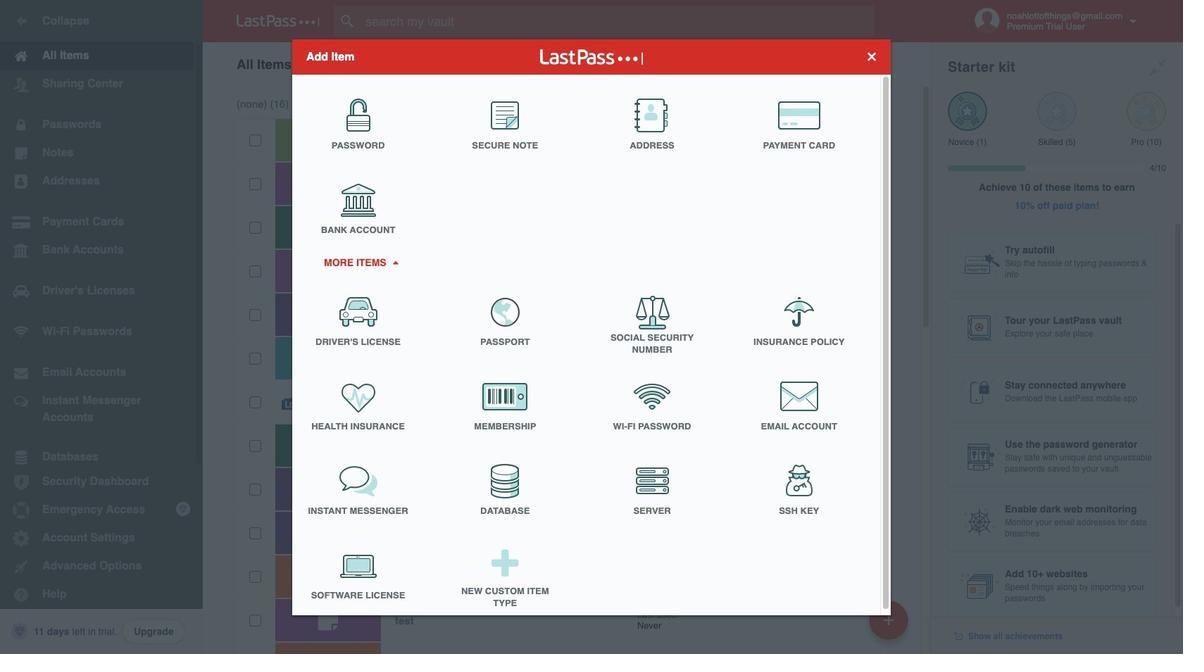 Task type: describe. For each thing, give the bounding box(es) containing it.
caret right image
[[391, 261, 400, 264]]

main navigation navigation
[[0, 0, 203, 655]]

new item image
[[884, 616, 894, 625]]



Task type: locate. For each thing, give the bounding box(es) containing it.
new item navigation
[[865, 597, 918, 655]]

dialog
[[292, 39, 891, 620]]

search my vault text field
[[334, 6, 897, 37]]

lastpass image
[[237, 15, 320, 27]]

Search search field
[[334, 6, 897, 37]]

vault options navigation
[[203, 42, 932, 85]]



Task type: vqa. For each thing, say whether or not it's contained in the screenshot.
text field
no



